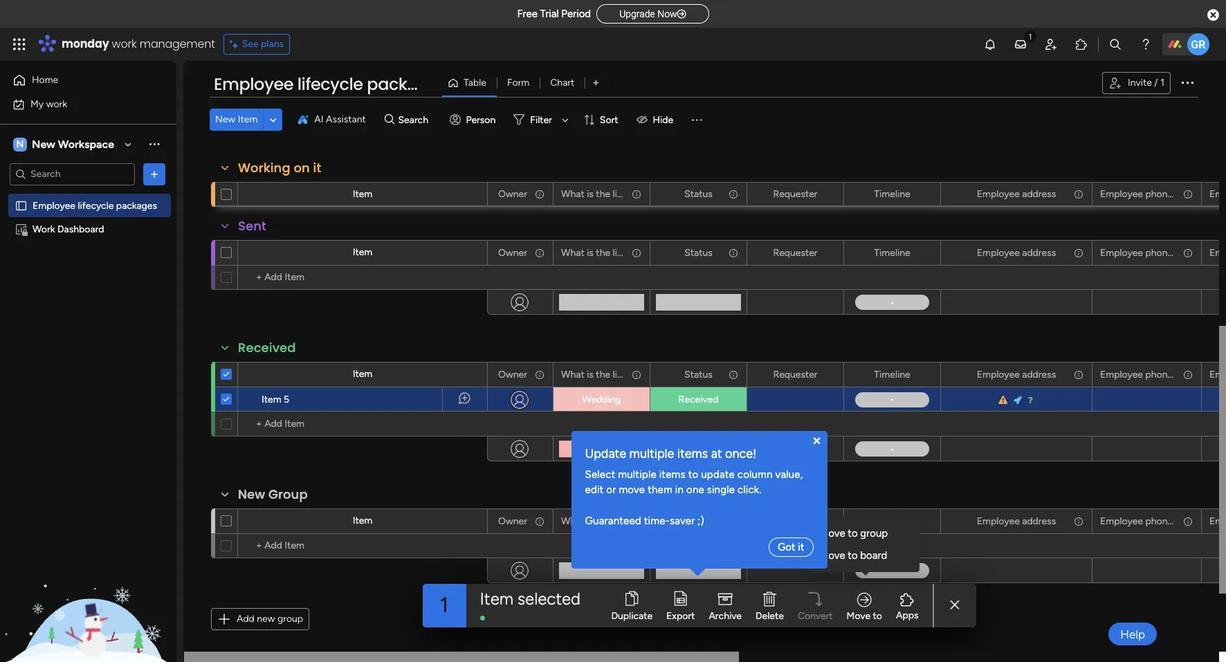 Task type: locate. For each thing, give the bounding box(es) containing it.
status
[[685, 188, 713, 200], [685, 247, 713, 259], [685, 369, 713, 380], [685, 515, 713, 527]]

4 employee phone number from the top
[[1101, 515, 1209, 527]]

1 vertical spatial move
[[820, 549, 846, 562]]

0 vertical spatial it
[[313, 159, 321, 177]]

1 horizontal spatial employee lifecycle packages
[[214, 73, 448, 96]]

0 horizontal spatial it
[[313, 159, 321, 177]]

select
[[585, 468, 616, 481]]

lifecycle
[[297, 73, 363, 96], [78, 200, 114, 211]]

column information image
[[534, 189, 545, 200], [631, 189, 642, 200], [1074, 189, 1085, 200], [1183, 189, 1194, 200], [534, 247, 545, 259], [631, 247, 642, 259], [728, 247, 739, 259], [534, 369, 545, 380], [728, 369, 739, 380], [1074, 369, 1085, 380], [1183, 369, 1194, 380], [1074, 516, 1085, 527]]

option
[[0, 193, 177, 196]]

work right monday
[[112, 36, 137, 52]]

4 emp from the top
[[1210, 515, 1227, 527]]

1 vertical spatial requester field
[[770, 245, 821, 261]]

hide
[[653, 114, 674, 126]]

2 vertical spatial move
[[847, 610, 871, 622]]

received up at
[[679, 394, 719, 406]]

new left angle down image
[[215, 114, 236, 125]]

help image
[[1139, 37, 1153, 51]]

2 address from the top
[[1023, 247, 1056, 259]]

1 address from the top
[[1023, 188, 1056, 200]]

it
[[313, 159, 321, 177], [798, 541, 805, 553]]

employee lifecycle packages up dashboard
[[33, 200, 157, 211]]

click.
[[738, 484, 762, 496]]

employee address for 1st employee address field from the bottom of the page
[[977, 515, 1056, 527]]

invite
[[1128, 77, 1152, 89]]

Employee phone number field
[[1097, 187, 1209, 202], [1097, 245, 1209, 261], [1097, 367, 1209, 382], [1097, 514, 1209, 529]]

what
[[561, 188, 585, 200], [561, 247, 585, 259], [561, 369, 585, 380], [561, 515, 585, 527]]

3 status field from the top
[[681, 367, 716, 382]]

1 employee address from the top
[[977, 188, 1056, 200]]

4 number from the top
[[1176, 515, 1209, 527]]

group
[[861, 527, 888, 540], [278, 613, 303, 625]]

wedding
[[582, 394, 621, 406]]

1 employee phone number from the top
[[1101, 188, 1209, 200]]

2 what is the life event? from the top
[[561, 247, 658, 259]]

4 life from the top
[[613, 515, 626, 527]]

Employee address field
[[974, 187, 1060, 202], [974, 245, 1060, 261], [974, 367, 1060, 382], [974, 514, 1060, 529]]

2 vertical spatial requester
[[773, 369, 818, 380]]

2 what is the life event? field from the top
[[558, 245, 658, 261]]

phone
[[1146, 188, 1173, 200], [1146, 247, 1173, 259], [1146, 369, 1173, 380], [1146, 515, 1173, 527]]

What is the life event? field
[[558, 187, 658, 202], [558, 245, 658, 261], [558, 367, 658, 382], [558, 514, 658, 529]]

group
[[269, 486, 308, 503]]

employee address
[[977, 188, 1056, 200], [977, 247, 1056, 259], [977, 369, 1056, 380], [977, 515, 1056, 527]]

received
[[238, 339, 296, 356], [679, 394, 719, 406]]

1 status field from the top
[[681, 187, 716, 202]]

1 event? from the top
[[629, 188, 658, 200]]

0 vertical spatial requester
[[773, 188, 818, 200]]

1 vertical spatial multiple
[[618, 468, 657, 481]]

delete
[[756, 610, 784, 622]]

one
[[687, 484, 705, 496]]

1 vertical spatial received
[[679, 394, 719, 406]]

1 emp from the top
[[1210, 188, 1227, 200]]

packages up the search field
[[367, 73, 448, 96]]

2 owner from the top
[[498, 247, 527, 259]]

2 employee address from the top
[[977, 247, 1056, 259]]

column information image for fourth employee phone number field from the bottom
[[1183, 189, 1194, 200]]

invite / 1
[[1128, 77, 1165, 89]]

new inside workspace selection element
[[32, 137, 55, 151]]

dapulse close image
[[1208, 8, 1220, 22]]

1 vertical spatial requester
[[773, 247, 818, 259]]

monday work management
[[62, 36, 215, 52]]

new for new item
[[215, 114, 236, 125]]

column information image
[[728, 189, 739, 200], [1074, 247, 1085, 259], [1183, 247, 1194, 259], [631, 369, 642, 380], [534, 516, 545, 527], [631, 516, 642, 527], [1183, 516, 1194, 527]]

2 what from the top
[[561, 247, 585, 259]]

2 life from the top
[[613, 247, 626, 259]]

1 what is the life event? from the top
[[561, 188, 658, 200]]

3 number from the top
[[1176, 369, 1209, 380]]

1 vertical spatial + add item text field
[[245, 538, 481, 554]]

question image
[[1028, 396, 1035, 405]]

1 horizontal spatial packages
[[367, 73, 448, 96]]

move down move to group
[[820, 549, 846, 562]]

2 vertical spatial new
[[238, 486, 265, 503]]

new
[[257, 613, 275, 625]]

1 horizontal spatial lifecycle
[[297, 73, 363, 96]]

is
[[587, 188, 594, 200], [587, 247, 594, 259], [587, 369, 594, 380], [587, 515, 594, 527]]

table button
[[442, 72, 497, 94]]

0 horizontal spatial packages
[[116, 200, 157, 211]]

free
[[517, 8, 538, 20]]

items inside "select multiple items to update column value, edit or move them in one single click."
[[659, 468, 686, 481]]

workspace options image
[[147, 137, 161, 151]]

move up move to board
[[820, 527, 846, 540]]

new left group
[[238, 486, 265, 503]]

workspace selection element
[[13, 136, 116, 153]]

1 what from the top
[[561, 188, 585, 200]]

search everything image
[[1109, 37, 1123, 51]]

ai logo image
[[298, 114, 309, 125]]

0 horizontal spatial employee lifecycle packages
[[33, 200, 157, 211]]

to
[[688, 468, 699, 481], [848, 527, 858, 540], [848, 549, 858, 562], [873, 610, 883, 622]]

employee lifecycle packages inside field
[[214, 73, 448, 96]]

convert
[[798, 610, 833, 622]]

3 employee phone number from the top
[[1101, 369, 1209, 380]]

4 address from the top
[[1023, 515, 1056, 527]]

0 vertical spatial multiple
[[630, 446, 674, 461]]

list box containing employee lifecycle packages
[[0, 191, 177, 428]]

group inside button
[[278, 613, 303, 625]]

employee lifecycle packages
[[214, 73, 448, 96], [33, 200, 157, 211]]

it right got
[[798, 541, 805, 553]]

1 timeline field from the top
[[871, 187, 914, 202]]

3 address from the top
[[1023, 369, 1056, 380]]

Emp field
[[1206, 187, 1227, 202], [1206, 245, 1227, 261], [1206, 367, 1227, 382], [1206, 514, 1227, 529]]

0 vertical spatial move
[[820, 527, 846, 540]]

to inside "select multiple items to update column value, edit or move them in one single click."
[[688, 468, 699, 481]]

address
[[1023, 188, 1056, 200], [1023, 247, 1056, 259], [1023, 369, 1056, 380], [1023, 515, 1056, 527]]

new
[[215, 114, 236, 125], [32, 137, 55, 151], [238, 486, 265, 503]]

None field
[[770, 514, 821, 529]]

2 emp from the top
[[1210, 247, 1227, 259]]

employee address for third employee address field from the bottom of the page
[[977, 247, 1056, 259]]

2 status field from the top
[[681, 245, 716, 261]]

to left the apps
[[873, 610, 883, 622]]

2 the from the top
[[596, 247, 611, 259]]

3 what is the life event? field from the top
[[558, 367, 658, 382]]

new right the n at the top of page
[[32, 137, 55, 151]]

4 owner from the top
[[498, 515, 527, 527]]

group for move to group
[[861, 527, 888, 540]]

column
[[738, 468, 773, 481]]

packages down workspace options image
[[116, 200, 157, 211]]

2 status from the top
[[685, 247, 713, 259]]

selected
[[518, 589, 581, 609]]

employee phone number
[[1101, 188, 1209, 200], [1101, 247, 1209, 259], [1101, 369, 1209, 380], [1101, 515, 1209, 527]]

item inside new item button
[[238, 114, 258, 125]]

Requester field
[[770, 187, 821, 202], [770, 245, 821, 261], [770, 367, 821, 382]]

1 image
[[1024, 28, 1037, 44]]

1 vertical spatial items
[[659, 468, 686, 481]]

1 horizontal spatial it
[[798, 541, 805, 553]]

number
[[1176, 188, 1209, 200], [1176, 247, 1209, 259], [1176, 369, 1209, 380], [1176, 515, 1209, 527]]

options image
[[631, 182, 640, 206], [1182, 182, 1192, 206], [534, 241, 543, 265], [631, 241, 640, 265], [727, 241, 737, 265], [1182, 241, 1192, 265], [727, 363, 737, 387], [1182, 363, 1192, 387], [534, 510, 543, 533], [824, 510, 834, 533], [921, 510, 931, 533], [1073, 510, 1083, 533]]

0 vertical spatial items
[[677, 446, 708, 461]]

3 owner field from the top
[[495, 367, 531, 382]]

0 vertical spatial received
[[238, 339, 296, 356]]

new inside field
[[238, 486, 265, 503]]

3 timeline from the top
[[874, 369, 911, 380]]

0 vertical spatial 1
[[1161, 77, 1165, 89]]

what is the life event? for 4th what is the life event? field from the bottom of the page
[[561, 188, 658, 200]]

2 horizontal spatial new
[[238, 486, 265, 503]]

column information image for 2nd status field from the top
[[728, 247, 739, 259]]

lifecycle up ai assistant 'button'
[[297, 73, 363, 96]]

ai assistant button
[[292, 109, 372, 131]]

column information image for 4th employee address field from the bottom
[[1074, 189, 1085, 200]]

what is the life event?
[[561, 188, 658, 200], [561, 247, 658, 259], [561, 369, 658, 380], [561, 515, 658, 527]]

move for move to
[[847, 610, 871, 622]]

new for new workspace
[[32, 137, 55, 151]]

monday
[[62, 36, 109, 52]]

1 vertical spatial it
[[798, 541, 805, 553]]

invite members image
[[1045, 37, 1058, 51]]

5
[[284, 394, 289, 406]]

items left at
[[677, 446, 708, 461]]

is for third what is the life event? field from the top
[[587, 369, 594, 380]]

see plans button
[[223, 34, 290, 55]]

saver
[[670, 515, 695, 527]]

3 what is the life event? from the top
[[561, 369, 658, 380]]

to up move to board
[[848, 527, 858, 540]]

1 employee phone number field from the top
[[1097, 187, 1209, 202]]

employee
[[214, 73, 294, 96], [977, 188, 1020, 200], [1101, 188, 1143, 200], [33, 200, 75, 211], [977, 247, 1020, 259], [1101, 247, 1143, 259], [977, 369, 1020, 380], [1101, 369, 1143, 380], [977, 515, 1020, 527], [1101, 515, 1143, 527]]

0 vertical spatial lifecycle
[[297, 73, 363, 96]]

lottie animation element
[[0, 523, 177, 662]]

work inside button
[[46, 98, 67, 110]]

move right convert at bottom
[[847, 610, 871, 622]]

employee for employee lifecycle packages field
[[214, 73, 294, 96]]

it right on
[[313, 159, 321, 177]]

2 event? from the top
[[629, 247, 658, 259]]

0 vertical spatial work
[[112, 36, 137, 52]]

4 employee phone number field from the top
[[1097, 514, 1209, 529]]

multiple for update
[[630, 446, 674, 461]]

new item button
[[210, 109, 263, 131]]

multiple inside "select multiple items to update column value, edit or move them in one single click."
[[618, 468, 657, 481]]

lifecycle up dashboard
[[78, 200, 114, 211]]

1 status from the top
[[685, 188, 713, 200]]

2 number from the top
[[1176, 247, 1209, 259]]

move to board
[[820, 549, 888, 562]]

form
[[507, 77, 530, 89]]

0 vertical spatial requester field
[[770, 187, 821, 202]]

4 what from the top
[[561, 515, 585, 527]]

free trial period
[[517, 8, 591, 20]]

person
[[466, 114, 496, 126]]

3 status from the top
[[685, 369, 713, 380]]

1 vertical spatial group
[[278, 613, 303, 625]]

0 horizontal spatial new
[[32, 137, 55, 151]]

4 timeline from the top
[[874, 515, 911, 527]]

work
[[112, 36, 137, 52], [46, 98, 67, 110]]

4 phone from the top
[[1146, 515, 1173, 527]]

workspace
[[58, 137, 114, 151]]

employee inside employee lifecycle packages field
[[214, 73, 294, 96]]

Received field
[[235, 339, 299, 357]]

+ Add Item text field
[[245, 416, 481, 433]]

Timeline field
[[871, 187, 914, 202], [871, 245, 914, 261], [871, 367, 914, 382], [871, 514, 914, 529]]

1 requester from the top
[[773, 188, 818, 200]]

0 horizontal spatial received
[[238, 339, 296, 356]]

export
[[667, 610, 695, 622]]

4 status from the top
[[685, 515, 713, 527]]

address for 1st employee address field from the bottom of the page
[[1023, 515, 1056, 527]]

1 vertical spatial work
[[46, 98, 67, 110]]

multiple up them
[[630, 446, 674, 461]]

3 what from the top
[[561, 369, 585, 380]]

table
[[464, 77, 487, 89]]

0 vertical spatial employee lifecycle packages
[[214, 73, 448, 96]]

new for new group
[[238, 486, 265, 503]]

0 horizontal spatial group
[[278, 613, 303, 625]]

status for first status field from the bottom of the page
[[685, 515, 713, 527]]

0 vertical spatial packages
[[367, 73, 448, 96]]

0 horizontal spatial 1
[[440, 593, 449, 618]]

event? for 3rd what is the life event? field from the bottom
[[629, 247, 658, 259]]

1 horizontal spatial group
[[861, 527, 888, 540]]

3 is from the top
[[587, 369, 594, 380]]

my work
[[30, 98, 67, 110]]

got it
[[778, 541, 805, 553]]

group for add new group
[[278, 613, 303, 625]]

item selected
[[480, 589, 581, 609]]

0 vertical spatial group
[[861, 527, 888, 540]]

is for 3rd what is the life event? field from the bottom
[[587, 247, 594, 259]]

2 is from the top
[[587, 247, 594, 259]]

guaranteed
[[585, 515, 642, 527]]

1 owner field from the top
[[495, 187, 531, 202]]

employee phone number for fourth employee phone number field from the bottom
[[1101, 188, 1209, 200]]

sort button
[[578, 109, 627, 131]]

edit
[[585, 484, 604, 496]]

to left board
[[848, 549, 858, 562]]

2 phone from the top
[[1146, 247, 1173, 259]]

employee for 4th employee address field from the bottom
[[977, 188, 1020, 200]]

1 number from the top
[[1176, 188, 1209, 200]]

requester
[[773, 188, 818, 200], [773, 247, 818, 259], [773, 369, 818, 380]]

new inside button
[[215, 114, 236, 125]]

multiple up move
[[618, 468, 657, 481]]

employee address for 4th employee address field from the bottom
[[977, 188, 1056, 200]]

1
[[1161, 77, 1165, 89], [440, 593, 449, 618]]

column information image for 2nd owner "field" from the top of the page
[[534, 247, 545, 259]]

archive
[[709, 610, 742, 622]]

notifications image
[[984, 37, 997, 51]]

what for fourth what is the life event? field from the top
[[561, 515, 585, 527]]

public board image
[[15, 199, 28, 212]]

got it link
[[769, 537, 814, 557]]

ai
[[314, 114, 324, 125]]

Owner field
[[495, 187, 531, 202], [495, 245, 531, 261], [495, 367, 531, 382], [495, 514, 531, 529]]

1 + add item text field from the top
[[245, 269, 481, 286]]

multiple
[[630, 446, 674, 461], [618, 468, 657, 481]]

2 employee address field from the top
[[974, 245, 1060, 261]]

1 phone from the top
[[1146, 188, 1173, 200]]

+ Add Item text field
[[245, 269, 481, 286], [245, 538, 481, 554]]

4 employee address field from the top
[[974, 514, 1060, 529]]

2 vertical spatial requester field
[[770, 367, 821, 382]]

working
[[238, 159, 291, 177]]

0 vertical spatial new
[[215, 114, 236, 125]]

Working on it field
[[235, 159, 325, 177]]

2 timeline from the top
[[874, 247, 911, 259]]

invite / 1 button
[[1103, 72, 1171, 94]]

work for my
[[46, 98, 67, 110]]

Status field
[[681, 187, 716, 202], [681, 245, 716, 261], [681, 367, 716, 382], [681, 514, 716, 529]]

see plans
[[242, 38, 284, 50]]

employee lifecycle packages up ai assistant 'button'
[[214, 73, 448, 96]]

0 horizontal spatial work
[[46, 98, 67, 110]]

1 horizontal spatial received
[[679, 394, 719, 406]]

1 horizontal spatial work
[[112, 36, 137, 52]]

chart button
[[540, 72, 585, 94]]

4 is from the top
[[587, 515, 594, 527]]

group up board
[[861, 527, 888, 540]]

4 what is the life event? from the top
[[561, 515, 658, 527]]

the
[[596, 188, 611, 200], [596, 247, 611, 259], [596, 369, 611, 380], [596, 515, 611, 527]]

1 horizontal spatial new
[[215, 114, 236, 125]]

3 event? from the top
[[629, 369, 658, 380]]

employee for second employee address field from the bottom
[[977, 369, 1020, 380]]

group right new
[[278, 613, 303, 625]]

1 is from the top
[[587, 188, 594, 200]]

Search in workspace field
[[29, 166, 116, 182]]

value,
[[776, 468, 803, 481]]

1 vertical spatial employee lifecycle packages
[[33, 200, 157, 211]]

received up item 5 on the bottom left
[[238, 339, 296, 356]]

items up in
[[659, 468, 686, 481]]

is for 4th what is the life event? field from the bottom of the page
[[587, 188, 594, 200]]

4 employee address from the top
[[977, 515, 1056, 527]]

packages
[[367, 73, 448, 96], [116, 200, 157, 211]]

New Group field
[[235, 486, 311, 504]]

work right my on the top left of the page
[[46, 98, 67, 110]]

Search field
[[395, 110, 436, 129]]

0 horizontal spatial lifecycle
[[78, 200, 114, 211]]

4 event? from the top
[[629, 515, 658, 527]]

lottie animation image
[[0, 523, 177, 662]]

1 owner from the top
[[498, 188, 527, 200]]

3 employee address from the top
[[977, 369, 1056, 380]]

to up one on the bottom right of page
[[688, 468, 699, 481]]

3 the from the top
[[596, 369, 611, 380]]

0 vertical spatial + add item text field
[[245, 269, 481, 286]]

my
[[30, 98, 44, 110]]

1 vertical spatial new
[[32, 137, 55, 151]]

1 horizontal spatial 1
[[1161, 77, 1165, 89]]

2 employee phone number from the top
[[1101, 247, 1209, 259]]

update
[[585, 446, 627, 461]]

options image
[[1179, 74, 1196, 91], [147, 167, 161, 181], [534, 182, 543, 206], [727, 182, 737, 206], [1073, 182, 1083, 206], [1073, 241, 1083, 265], [534, 363, 543, 387], [631, 363, 640, 387], [1073, 363, 1083, 387], [1182, 510, 1192, 533]]

list box
[[0, 191, 177, 428]]

inbox image
[[1014, 37, 1028, 51]]

ai assistant
[[314, 114, 366, 125]]

what is the life event? for fourth what is the life event? field from the top
[[561, 515, 658, 527]]



Task type: describe. For each thing, give the bounding box(es) containing it.
it inside field
[[313, 159, 321, 177]]

3 timeline field from the top
[[871, 367, 914, 382]]

employee phone number for fourth employee phone number field from the top of the page
[[1101, 515, 1209, 527]]

column information image for 2nd owner "field" from the bottom of the page
[[534, 369, 545, 380]]

apps
[[896, 610, 919, 622]]

status for 2nd status field from the top
[[685, 247, 713, 259]]

status for second status field from the bottom
[[685, 369, 713, 380]]

2 timeline field from the top
[[871, 245, 914, 261]]

home button
[[8, 69, 149, 91]]

in
[[675, 484, 684, 496]]

4 status field from the top
[[681, 514, 716, 529]]

move
[[619, 484, 645, 496]]

work
[[33, 223, 55, 235]]

update multiple items at once!
[[585, 446, 757, 461]]

dashboard
[[57, 223, 104, 235]]

packages inside field
[[367, 73, 448, 96]]

what for third what is the life event? field from the top
[[561, 369, 585, 380]]

work for monday
[[112, 36, 137, 52]]

Sent field
[[235, 217, 270, 235]]

items for at
[[677, 446, 708, 461]]

apps image
[[1075, 37, 1089, 51]]

on
[[294, 159, 310, 177]]

assistant
[[326, 114, 366, 125]]

4 what is the life event? field from the top
[[558, 514, 658, 529]]

new workspace
[[32, 137, 114, 151]]

what is the life event? for third what is the life event? field from the top
[[561, 369, 658, 380]]

column information image for second status field from the bottom
[[728, 369, 739, 380]]

period
[[562, 8, 591, 20]]

what for 3rd what is the life event? field from the bottom
[[561, 247, 585, 259]]

address for second employee address field from the bottom
[[1023, 369, 1056, 380]]

2 requester from the top
[[773, 247, 818, 259]]

home
[[32, 74, 58, 86]]

upgrade now
[[620, 8, 677, 19]]

column information image for second employee address field from the bottom
[[1074, 369, 1085, 380]]

now
[[658, 8, 677, 19]]

employee for 2nd employee phone number field
[[1101, 247, 1143, 259]]

add new group button
[[211, 608, 309, 631]]

rocket image
[[1014, 396, 1024, 405]]

private dashboard image
[[15, 223, 28, 236]]

3 employee address field from the top
[[974, 367, 1060, 382]]

address for 4th employee address field from the bottom
[[1023, 188, 1056, 200]]

warning image
[[999, 396, 1009, 405]]

is for fourth what is the life event? field from the top
[[587, 515, 594, 527]]

4 emp field from the top
[[1206, 514, 1227, 529]]

what for 4th what is the life event? field from the bottom of the page
[[561, 188, 585, 200]]

event? for fourth what is the life event? field from the top
[[629, 515, 658, 527]]

filter button
[[508, 109, 574, 131]]

address for third employee address field from the bottom of the page
[[1023, 247, 1056, 259]]

greg robinson image
[[1188, 33, 1210, 55]]

4 owner field from the top
[[495, 514, 531, 529]]

3 owner from the top
[[498, 369, 527, 380]]

got
[[778, 541, 796, 553]]

3 emp field from the top
[[1206, 367, 1227, 382]]

2 + add item text field from the top
[[245, 538, 481, 554]]

new item
[[215, 114, 258, 125]]

event? for third what is the life event? field from the top
[[629, 369, 658, 380]]

to for move to
[[873, 610, 883, 622]]

help
[[1121, 627, 1146, 641]]

lifecycle inside field
[[297, 73, 363, 96]]

hide button
[[631, 109, 682, 131]]

add view image
[[593, 78, 599, 88]]

1 requester field from the top
[[770, 187, 821, 202]]

1 timeline from the top
[[874, 188, 911, 200]]

select multiple items to update column value, edit or move them in one single click.
[[585, 468, 803, 496]]

dapulse rightstroke image
[[677, 9, 686, 19]]

to for move to group
[[848, 527, 858, 540]]

employee for 1st employee address field from the bottom of the page
[[977, 515, 1020, 527]]

multiple for select
[[618, 468, 657, 481]]

employee phone number for 2nd employee phone number field
[[1101, 247, 1209, 259]]

3 requester from the top
[[773, 369, 818, 380]]

3 life from the top
[[613, 369, 626, 380]]

time-
[[644, 515, 670, 527]]

employee for third employee phone number field from the top
[[1101, 369, 1143, 380]]

sent
[[238, 217, 266, 235]]

plans
[[261, 38, 284, 50]]

working on it
[[238, 159, 321, 177]]

v2 search image
[[385, 112, 395, 128]]

chart
[[550, 77, 575, 89]]

person button
[[444, 109, 504, 131]]

form button
[[497, 72, 540, 94]]

employee address for second employee address field from the bottom
[[977, 369, 1056, 380]]

1 life from the top
[[613, 188, 626, 200]]

3 emp from the top
[[1210, 369, 1227, 380]]

update
[[701, 468, 735, 481]]

at
[[711, 446, 722, 461]]

1 employee address field from the top
[[974, 187, 1060, 202]]

3 employee phone number field from the top
[[1097, 367, 1209, 382]]

employee for third employee address field from the bottom of the page
[[977, 247, 1020, 259]]

column information image for 3rd what is the life event? field from the bottom
[[631, 247, 642, 259]]

menu image
[[690, 113, 704, 127]]

trial
[[540, 8, 559, 20]]

1 vertical spatial lifecycle
[[78, 200, 114, 211]]

move to
[[847, 610, 883, 622]]

column information image for 1st employee address field from the bottom of the page
[[1074, 516, 1085, 527]]

column information image for 4th what is the life event? field from the bottom of the page
[[631, 189, 642, 200]]

column information image for third employee phone number field from the top
[[1183, 369, 1194, 380]]

board
[[861, 549, 888, 562]]

received inside field
[[238, 339, 296, 356]]

to for move to board
[[848, 549, 858, 562]]

add
[[237, 613, 255, 625]]

what is the life event? for 3rd what is the life event? field from the bottom
[[561, 247, 658, 259]]

item 5
[[262, 394, 289, 406]]

new group
[[238, 486, 308, 503]]

1 inside 'button'
[[1161, 77, 1165, 89]]

move for move to board
[[820, 549, 846, 562]]

or
[[607, 484, 616, 496]]

1 the from the top
[[596, 188, 611, 200]]

angle down image
[[270, 115, 277, 125]]

1 emp field from the top
[[1206, 187, 1227, 202]]

single
[[707, 484, 735, 496]]

management
[[140, 36, 215, 52]]

arrow down image
[[557, 111, 574, 128]]

column information image for first owner "field" from the top
[[534, 189, 545, 200]]

2 owner field from the top
[[495, 245, 531, 261]]

status for 1st status field from the top
[[685, 188, 713, 200]]

1 what is the life event? field from the top
[[558, 187, 658, 202]]

duplicate
[[611, 610, 653, 622]]

employee for fourth employee phone number field from the bottom
[[1101, 188, 1143, 200]]

Employee lifecycle packages field
[[210, 73, 448, 96]]

2 requester field from the top
[[770, 245, 821, 261]]

/
[[1155, 77, 1159, 89]]

3 phone from the top
[[1146, 369, 1173, 380]]

workspace image
[[13, 137, 27, 152]]

items for to
[[659, 468, 686, 481]]

them
[[648, 484, 673, 496]]

move to group
[[820, 527, 888, 540]]

employee phone number for third employee phone number field from the top
[[1101, 369, 1209, 380]]

event? for 4th what is the life event? field from the bottom of the page
[[629, 188, 658, 200]]

employee for fourth employee phone number field from the top of the page
[[1101, 515, 1143, 527]]

select product image
[[12, 37, 26, 51]]

guaranteed time-saver ;)
[[585, 515, 705, 527]]

4 timeline field from the top
[[871, 514, 914, 529]]

work dashboard
[[33, 223, 104, 235]]

1 vertical spatial packages
[[116, 200, 157, 211]]

see
[[242, 38, 259, 50]]

2 emp field from the top
[[1206, 245, 1227, 261]]

upgrade now link
[[597, 4, 709, 23]]

help button
[[1109, 623, 1157, 646]]

2 employee phone number field from the top
[[1097, 245, 1209, 261]]

my work button
[[8, 93, 149, 115]]

;)
[[698, 515, 705, 527]]

once!
[[725, 446, 757, 461]]

add new group
[[237, 613, 303, 625]]

1 vertical spatial 1
[[440, 593, 449, 618]]

3 requester field from the top
[[770, 367, 821, 382]]

sort
[[600, 114, 619, 126]]

n
[[16, 138, 24, 150]]

filter
[[530, 114, 552, 126]]

4 the from the top
[[596, 515, 611, 527]]

move for move to group
[[820, 527, 846, 540]]



Task type: vqa. For each thing, say whether or not it's contained in the screenshot.
email associated with Change email address
no



